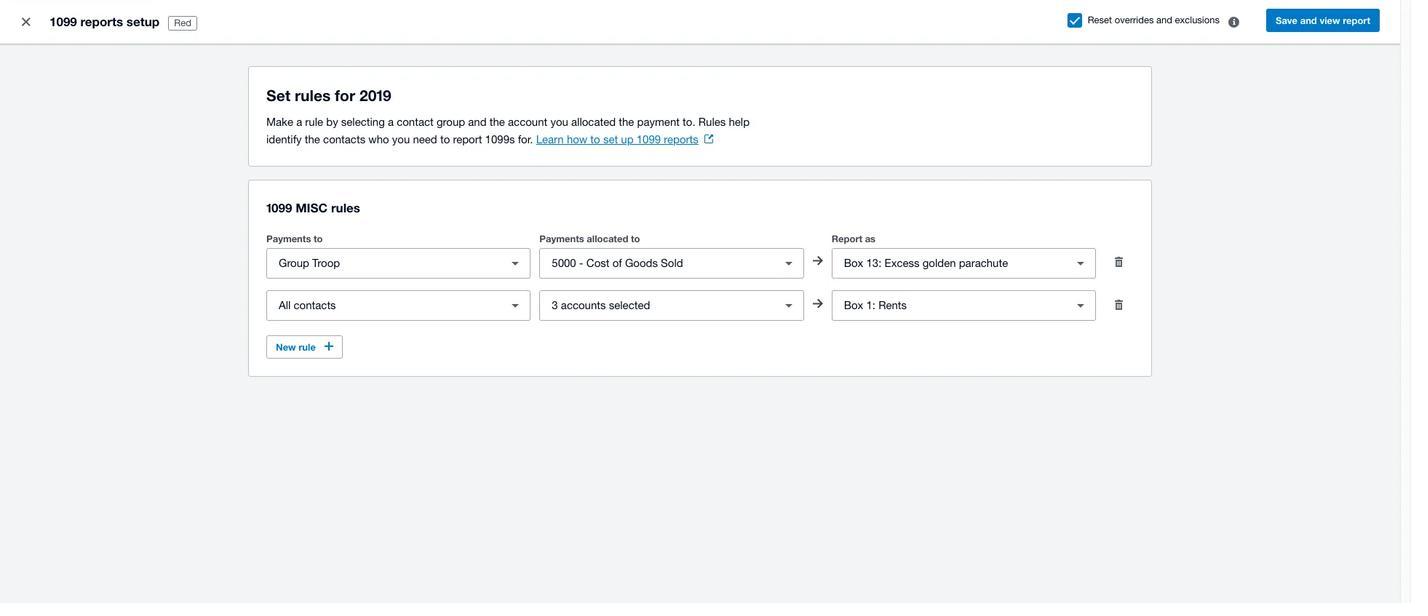 Task type: vqa. For each thing, say whether or not it's contained in the screenshot.
the bottommost of
no



Task type: describe. For each thing, give the bounding box(es) containing it.
2 horizontal spatial 1099
[[637, 133, 661, 146]]

help
[[729, 116, 750, 128]]

misc
[[296, 200, 328, 216]]

learn
[[536, 133, 564, 146]]

make a rule by selecting a contact group and the account you allocated the payment to. rules help identify the contacts who you need to report 1099s for.
[[266, 116, 750, 146]]

report
[[832, 233, 863, 245]]

1 a from the left
[[296, 116, 302, 128]]

who
[[369, 133, 389, 146]]

as
[[865, 233, 876, 245]]

view
[[1320, 15, 1341, 26]]

rule inside make a rule by selecting a contact group and the account you allocated the payment to. rules help identify the contacts who you need to report 1099s for.
[[305, 116, 323, 128]]

payments allocated to
[[540, 233, 640, 245]]

close rules image
[[12, 7, 41, 36]]

learn how to set up 1099 reports
[[536, 133, 699, 146]]

for
[[335, 87, 355, 105]]

exclusions
[[1176, 15, 1220, 25]]

reset
[[1088, 15, 1113, 25]]

learn how to set up 1099 reports link
[[536, 133, 713, 146]]

rule inside new rule 'button'
[[299, 341, 316, 353]]

new rule button
[[266, 336, 343, 359]]

and inside "button"
[[1301, 15, 1318, 26]]

account
[[508, 116, 548, 128]]

how
[[567, 133, 588, 146]]

payments for payments allocated to
[[540, 233, 584, 245]]

rules
[[699, 116, 726, 128]]

clear overrides and exclusions image
[[1220, 7, 1249, 36]]

contact
[[397, 116, 434, 128]]

save and view report button
[[1267, 9, 1380, 32]]

to inside make a rule by selecting a contact group and the account you allocated the payment to. rules help identify the contacts who you need to report 1099s for.
[[440, 133, 450, 146]]

selecting
[[341, 116, 385, 128]]

Select an account field
[[540, 292, 774, 320]]

Report as field
[[833, 250, 1067, 277]]

red
[[174, 17, 191, 28]]

1099s
[[485, 133, 515, 146]]

2019
[[360, 87, 392, 105]]

payment
[[638, 116, 680, 128]]

expand list of boxes image
[[1067, 291, 1096, 320]]

delete the rule for payments to the all contacts, allocated to 2170 - federal payroll liability, 2200 - sales tax and 2400 - line of credit, mapped to misc_pre2020 box 1 image
[[1105, 291, 1134, 320]]

delete the rule for payments to the group troop, allocated to 5000 - cost of goods sold, mapped to misc_pre2020 box 13 image
[[1105, 248, 1134, 277]]

by
[[326, 116, 338, 128]]

report inside "button"
[[1343, 15, 1371, 26]]

1 horizontal spatial reports
[[664, 133, 699, 146]]

1 horizontal spatial the
[[490, 116, 505, 128]]

payments to
[[266, 233, 323, 245]]

report inside make a rule by selecting a contact group and the account you allocated the payment to. rules help identify the contacts who you need to report 1099s for.
[[453, 133, 482, 146]]

expand list of contact groups image for 'select a contact group' field
[[501, 291, 530, 320]]

to up payments allocated to field
[[631, 233, 640, 245]]

0 vertical spatial rules
[[295, 87, 331, 105]]

contacts
[[323, 133, 366, 146]]

expand list image
[[774, 249, 804, 278]]

new rule
[[276, 341, 316, 353]]



Task type: locate. For each thing, give the bounding box(es) containing it.
rule left by
[[305, 116, 323, 128]]

and inside make a rule by selecting a contact group and the account you allocated the payment to. rules help identify the contacts who you need to report 1099s for.
[[468, 116, 487, 128]]

allocated up how
[[572, 116, 616, 128]]

group
[[437, 116, 465, 128]]

payments for payments to
[[266, 233, 311, 245]]

reports left setup
[[80, 14, 123, 29]]

overrides
[[1115, 15, 1154, 25]]

1 horizontal spatial payments
[[540, 233, 584, 245]]

rules
[[295, 87, 331, 105], [331, 200, 360, 216]]

2 payments from the left
[[540, 233, 584, 245]]

reports down to.
[[664, 133, 699, 146]]

2 vertical spatial 1099
[[266, 200, 292, 216]]

1 vertical spatial expand list of contact groups image
[[501, 291, 530, 320]]

1 vertical spatial 1099
[[637, 133, 661, 146]]

and left view
[[1301, 15, 1318, 26]]

identify
[[266, 133, 302, 146]]

1 vertical spatial allocated
[[587, 233, 629, 245]]

set
[[604, 133, 618, 146]]

1099
[[50, 14, 77, 29], [637, 133, 661, 146], [266, 200, 292, 216]]

save
[[1276, 15, 1298, 26]]

expand list of contact groups image for the payments to field
[[501, 249, 530, 278]]

2 expand list of contact groups image from the top
[[501, 291, 530, 320]]

1 vertical spatial rule
[[299, 341, 316, 353]]

report right view
[[1343, 15, 1371, 26]]

Select a contact group field
[[267, 292, 501, 320]]

0 vertical spatial report
[[1343, 15, 1371, 26]]

2 horizontal spatial the
[[619, 116, 634, 128]]

up
[[621, 133, 634, 146]]

0 horizontal spatial and
[[468, 116, 487, 128]]

set rules for 2019
[[266, 87, 392, 105]]

expand list of boxes image
[[1067, 249, 1096, 278]]

rule right "new"
[[299, 341, 316, 353]]

0 vertical spatial reports
[[80, 14, 123, 29]]

0 vertical spatial allocated
[[572, 116, 616, 128]]

0 vertical spatial expand list of contact groups image
[[501, 249, 530, 278]]

2 horizontal spatial and
[[1301, 15, 1318, 26]]

and right 'group'
[[468, 116, 487, 128]]

the right identify
[[305, 133, 320, 146]]

reports
[[80, 14, 123, 29], [664, 133, 699, 146]]

0 horizontal spatial report
[[453, 133, 482, 146]]

the up 1099s
[[490, 116, 505, 128]]

expand list image
[[774, 291, 804, 320]]

1 payments from the left
[[266, 233, 311, 245]]

to down 'group'
[[440, 133, 450, 146]]

rule
[[305, 116, 323, 128], [299, 341, 316, 353]]

setup
[[127, 14, 160, 29]]

for.
[[518, 133, 533, 146]]

0 vertical spatial you
[[551, 116, 569, 128]]

the up up
[[619, 116, 634, 128]]

a up who
[[388, 116, 394, 128]]

to.
[[683, 116, 696, 128]]

1 horizontal spatial and
[[1157, 15, 1173, 25]]

1 expand list of contact groups image from the top
[[501, 249, 530, 278]]

1 horizontal spatial a
[[388, 116, 394, 128]]

payments
[[266, 233, 311, 245], [540, 233, 584, 245]]

Payments to field
[[267, 250, 501, 277]]

1 vertical spatial you
[[392, 133, 410, 146]]

report
[[1343, 15, 1371, 26], [453, 133, 482, 146]]

1 horizontal spatial report
[[1343, 15, 1371, 26]]

you right who
[[392, 133, 410, 146]]

1 vertical spatial report
[[453, 133, 482, 146]]

report down 'group'
[[453, 133, 482, 146]]

rules right misc
[[331, 200, 360, 216]]

1 vertical spatial reports
[[664, 133, 699, 146]]

save and view report
[[1276, 15, 1371, 26]]

new
[[276, 341, 296, 353]]

to
[[440, 133, 450, 146], [591, 133, 600, 146], [314, 233, 323, 245], [631, 233, 640, 245]]

you
[[551, 116, 569, 128], [392, 133, 410, 146]]

0 horizontal spatial the
[[305, 133, 320, 146]]

1099 left misc
[[266, 200, 292, 216]]

1099 misc rules
[[266, 200, 360, 216]]

1099 down payment
[[637, 133, 661, 146]]

rules left "for"
[[295, 87, 331, 105]]

0 horizontal spatial reports
[[80, 14, 123, 29]]

a
[[296, 116, 302, 128], [388, 116, 394, 128]]

to left set on the top left of page
[[591, 133, 600, 146]]

1099 right close rules icon
[[50, 14, 77, 29]]

0 horizontal spatial you
[[392, 133, 410, 146]]

1099 for 1099 reports setup
[[50, 14, 77, 29]]

0 vertical spatial rule
[[305, 116, 323, 128]]

a right make at the left
[[296, 116, 302, 128]]

allocated up payments allocated to field
[[587, 233, 629, 245]]

1 horizontal spatial 1099
[[266, 200, 292, 216]]

need
[[413, 133, 437, 146]]

report as
[[832, 233, 876, 245]]

1099 reports setup
[[50, 14, 160, 29]]

2 a from the left
[[388, 116, 394, 128]]

and right overrides
[[1157, 15, 1173, 25]]

to down 1099 misc rules
[[314, 233, 323, 245]]

expand list of contact groups image
[[501, 249, 530, 278], [501, 291, 530, 320]]

reset overrides and exclusions
[[1088, 15, 1220, 25]]

the
[[490, 116, 505, 128], [619, 116, 634, 128], [305, 133, 320, 146]]

allocated inside make a rule by selecting a contact group and the account you allocated the payment to. rules help identify the contacts who you need to report 1099s for.
[[572, 116, 616, 128]]

set
[[266, 87, 291, 105]]

1 horizontal spatial you
[[551, 116, 569, 128]]

and
[[1157, 15, 1173, 25], [1301, 15, 1318, 26], [468, 116, 487, 128]]

0 horizontal spatial a
[[296, 116, 302, 128]]

1 vertical spatial rules
[[331, 200, 360, 216]]

0 horizontal spatial payments
[[266, 233, 311, 245]]

0 vertical spatial 1099
[[50, 14, 77, 29]]

0 horizontal spatial 1099
[[50, 14, 77, 29]]

Select a box field
[[833, 292, 1067, 320]]

make
[[266, 116, 293, 128]]

you up learn
[[551, 116, 569, 128]]

allocated
[[572, 116, 616, 128], [587, 233, 629, 245]]

1099 for 1099 misc rules
[[266, 200, 292, 216]]

Payments allocated to field
[[540, 250, 774, 277]]



